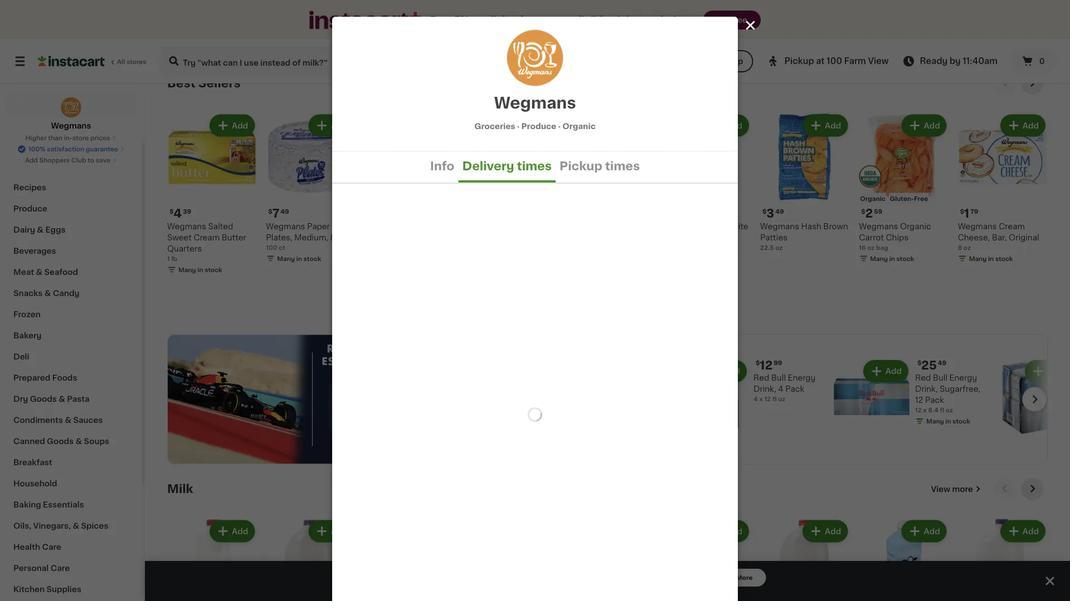 Task type: describe. For each thing, give the bounding box(es) containing it.
lb right 0.82
[[400, 14, 406, 21]]

produce inside produce link
[[13, 205, 47, 213]]

brown
[[823, 223, 848, 231]]

personal
[[13, 565, 49, 573]]

shredded
[[702, 0, 741, 2]]

wegmans shredded iceberg lettuce 10 oz bag
[[661, 0, 741, 23]]

organic inside soli organic baby spinach 4 oz
[[480, 0, 511, 2]]

in-
[[64, 135, 72, 141]]

ct
[[279, 245, 285, 251]]

/ inside green squash (zucchini) $1.99 / lb
[[581, 17, 583, 23]]

12 left 8.4
[[915, 407, 922, 414]]

more
[[736, 575, 753, 582]]

pickup for pickup times
[[560, 160, 602, 172]]

organic gluten-free
[[860, 196, 928, 202]]

best
[[167, 77, 196, 89]]

each for $2.29 / lb about 0.82 lb each
[[408, 14, 423, 21]]

4 left 39
[[174, 208, 182, 220]]

eligible
[[573, 15, 609, 25]]

baking essentials
[[13, 502, 84, 509]]

order!
[[647, 15, 676, 25]]

lb up 0.62 at the top of page
[[784, 5, 790, 12]]

prepared foods link
[[7, 368, 135, 389]]

bar,
[[992, 234, 1007, 242]]

wegmans for patties
[[760, 223, 799, 231]]

& left sauces
[[65, 417, 71, 425]]

red bull energy drink, 4 pack 4 x 12 fl oz
[[753, 374, 815, 402]]

$ 25 49
[[917, 359, 946, 371]]

household link
[[7, 474, 135, 495]]

baking essentials link
[[7, 495, 135, 516]]

item carousel region containing best sellers
[[167, 72, 1048, 326]]

49 for 25
[[938, 360, 946, 366]]

hash
[[801, 223, 821, 231]]

ready by 11:40am
[[920, 57, 998, 65]]

1 horizontal spatial 1
[[964, 208, 969, 220]]

canned goods & soups link
[[7, 431, 135, 453]]

pickup times tab
[[556, 152, 644, 183]]

lb inside wegmans salted sweet cream butter quarters 1 lb
[[171, 256, 177, 262]]

1 horizontal spatial wegmans logo image
[[507, 30, 563, 86]]

$ 1 79
[[960, 208, 978, 220]]

deli
[[13, 353, 29, 361]]

wegmans logo image inside "wegmans" link
[[60, 97, 82, 118]]

& inside "link"
[[44, 290, 51, 298]]

59
[[874, 209, 882, 215]]

wegmans up groceries · produce · organic
[[494, 95, 576, 111]]

5%
[[454, 15, 469, 25]]

red bull energy drink, sugarfree, 12 pack 12 x 8.4 fl oz
[[915, 374, 980, 414]]

personal care link
[[7, 558, 135, 580]]

beverages
[[13, 247, 56, 255]]

each for $3.09 / lb about 0.62 lb each
[[803, 14, 818, 21]]

ready
[[920, 57, 948, 65]]

red bull energy drinks image
[[168, 335, 397, 464]]

0.82
[[385, 14, 399, 21]]

$ for 4
[[169, 209, 174, 215]]

care for health care
[[42, 544, 61, 552]]

essentials
[[43, 502, 84, 509]]

earn
[[430, 15, 452, 25]]

condiments
[[13, 417, 63, 425]]

bakery
[[13, 332, 42, 340]]

& left eggs
[[37, 226, 43, 234]]

cream inside wegmans salted sweet cream butter quarters 1 lb
[[194, 234, 220, 242]]

product group containing many in stock
[[859, 0, 949, 59]]

39
[[183, 209, 191, 215]]

4 inside soli organic baby spinach 4 oz
[[464, 17, 468, 23]]

baby
[[513, 0, 533, 2]]

product group containing 2
[[859, 112, 949, 266]]

recipes link
[[7, 177, 135, 198]]

pickup at 100 farm view
[[784, 57, 889, 65]]

organic up 59 on the right
[[860, 196, 885, 202]]

close modal image
[[743, 18, 757, 32]]

oils, vinegars, & spices link
[[7, 516, 135, 537]]

pickup
[[611, 15, 644, 25]]

wegmans organic carrot chips 16 oz bag
[[859, 223, 931, 251]]

bull for sugarfree,
[[933, 374, 947, 382]]

bag for carrot
[[876, 245, 888, 251]]

sweet
[[167, 234, 192, 242]]

treatment tracker modal dialog
[[145, 562, 1070, 602]]

wegmans for medium,
[[266, 223, 305, 231]]

wegmans hash brown patties 22.5 oz
[[760, 223, 848, 251]]

oz inside wegmans cream cheese, bar, original 8 oz
[[963, 245, 971, 251]]

cheese,
[[958, 234, 990, 242]]

express icon image
[[309, 11, 421, 29]]

/ for $2.29
[[384, 5, 387, 12]]

more
[[952, 486, 973, 493]]

100%
[[28, 146, 45, 152]]

wegmans for bread
[[661, 223, 700, 231]]

sellers
[[198, 77, 241, 89]]

seafood
[[44, 269, 78, 276]]

4 down $ 12 99
[[753, 396, 758, 402]]

view inside popup button
[[868, 57, 889, 65]]

wegmans for chips
[[859, 223, 898, 231]]

dry goods & pasta
[[13, 396, 90, 403]]

& right meat
[[36, 269, 42, 276]]

goods for canned
[[47, 438, 74, 446]]

11:40am
[[963, 57, 998, 65]]

0
[[1039, 57, 1045, 65]]

drink, for pack
[[915, 385, 938, 393]]

$ for 2
[[861, 209, 865, 215]]

bag for iceberg
[[679, 17, 691, 23]]

recipes
[[13, 184, 46, 192]]

product group containing 7
[[266, 112, 356, 266]]

10
[[661, 17, 668, 23]]

& left pasta
[[59, 396, 65, 403]]

bread
[[661, 234, 685, 242]]

ready by 11:40am link
[[902, 55, 998, 68]]

to
[[88, 157, 94, 164]]

about for $2.29 / lb about 0.82 lb each
[[365, 14, 384, 21]]

pickup button
[[688, 50, 753, 72]]

100 inside wegmans paper plates, medium,  8.6" 100 ct
[[266, 245, 277, 251]]

product group containing soli organic baby spinach
[[464, 0, 554, 34]]

pickup at 100 farm view button
[[767, 46, 889, 77]]

salted
[[208, 223, 233, 231]]

pasta
[[67, 396, 90, 403]]

lists link
[[7, 137, 135, 159]]

1 inside wegmans salted sweet cream butter quarters 1 lb
[[167, 256, 170, 262]]

item carousel region containing milk
[[167, 478, 1048, 602]]

pickup for pickup
[[716, 57, 743, 65]]

$1.99
[[563, 17, 579, 23]]

pack inside red bull energy drink, sugarfree, 12 pack 12 x 8.4 fl oz
[[925, 397, 944, 404]]

x inside red bull energy drink, sugarfree, 12 pack 12 x 8.4 fl oz
[[923, 407, 927, 414]]

lists
[[31, 144, 50, 152]]

club
[[71, 157, 86, 164]]

& left soups
[[76, 438, 82, 446]]

1 many in stock button from the left
[[266, 0, 356, 26]]

pack inside red bull energy drink, 4 pack 4 x 12 fl oz
[[785, 385, 804, 393]]

white
[[726, 223, 748, 231]]

lb up 0.82
[[388, 5, 394, 12]]

16
[[859, 245, 866, 251]]

deli link
[[7, 347, 135, 368]]

higher
[[25, 135, 47, 141]]

& left spices
[[73, 523, 79, 531]]

oz inside soli organic baby spinach 4 oz
[[469, 17, 477, 23]]

1 horizontal spatial produce
[[521, 122, 556, 130]]

oils,
[[13, 523, 31, 531]]

guarantee
[[86, 146, 118, 152]]

$2.29 / lb about 0.82 lb each
[[365, 5, 423, 21]]

cream inside wegmans cream cheese, bar, original 8 oz
[[999, 223, 1025, 231]]

energy for 4
[[788, 374, 815, 382]]

all stores link
[[38, 46, 147, 77]]

lettuce
[[693, 6, 724, 14]]



Task type: locate. For each thing, give the bounding box(es) containing it.
wegmans for bar,
[[958, 223, 997, 231]]

2 horizontal spatial /
[[780, 5, 783, 12]]

None search field
[[159, 46, 585, 77]]

wegmans salted sweet cream butter quarters 1 lb
[[167, 223, 246, 262]]

2 horizontal spatial pickup
[[784, 57, 814, 65]]

$1.49 element
[[661, 207, 751, 221]]

1 horizontal spatial each
[[803, 14, 818, 21]]

$2.29
[[365, 5, 383, 12]]

& left candy
[[44, 290, 51, 298]]

many in stock button
[[266, 0, 356, 26], [859, 0, 949, 49], [958, 0, 1048, 49]]

wegmans up "bread"
[[661, 223, 700, 231]]

1 horizontal spatial ·
[[558, 122, 561, 130]]

wegmans logo image
[[507, 30, 563, 86], [60, 97, 82, 118]]

1 vertical spatial care
[[51, 565, 70, 573]]

pickup inside tab
[[560, 160, 602, 172]]

about inside $3.09 / lb about 0.62 lb each
[[760, 14, 779, 21]]

1 vertical spatial 1
[[167, 256, 170, 262]]

1 vertical spatial bag
[[876, 245, 888, 251]]

49 for 3
[[775, 209, 784, 215]]

0 vertical spatial 100
[[827, 57, 842, 65]]

0 horizontal spatial about
[[365, 14, 384, 21]]

49 right 7
[[281, 209, 289, 215]]

delivery times tab
[[458, 152, 556, 183]]

99
[[774, 360, 782, 366]]

2 · from the left
[[558, 122, 561, 130]]

oz right 8.4
[[946, 407, 953, 414]]

each
[[803, 14, 818, 21], [408, 14, 423, 21]]

sauces
[[73, 417, 103, 425]]

wegmans paper plates, medium,  8.6" 100 ct
[[266, 223, 346, 251]]

wegmans inside wegmans hash brown patties 22.5 oz
[[760, 223, 799, 231]]

1 vertical spatial fl
[[940, 407, 944, 414]]

health
[[13, 544, 40, 552]]

1 vertical spatial cream
[[194, 234, 220, 242]]

1 horizontal spatial view
[[931, 486, 950, 493]]

drink, inside red bull energy drink, sugarfree, 12 pack 12 x 8.4 fl oz
[[915, 385, 938, 393]]

condiments & sauces
[[13, 417, 103, 425]]

0 horizontal spatial 100
[[266, 245, 277, 251]]

$ inside $ 1 79
[[960, 209, 964, 215]]

wegmans cream cheese, bar, original 8 oz
[[958, 223, 1039, 251]]

goods down condiments & sauces
[[47, 438, 74, 446]]

2 times from the left
[[605, 160, 640, 172]]

wegmans inside wegmans cream cheese, bar, original 8 oz
[[958, 223, 997, 231]]

satisfaction
[[47, 146, 84, 152]]

breakfast
[[13, 459, 52, 467]]

snacks
[[13, 290, 43, 298]]

1 down quarters
[[167, 256, 170, 262]]

view inside popup button
[[931, 486, 950, 493]]

1 vertical spatial view
[[931, 486, 950, 493]]

0 horizontal spatial ·
[[517, 122, 520, 130]]

tab list
[[332, 152, 738, 183]]

49 inside $ 7 49
[[281, 209, 289, 215]]

about
[[760, 14, 779, 21], [365, 14, 384, 21]]

$ inside $ 3 49
[[762, 209, 766, 215]]

/ up 0.82
[[384, 5, 387, 12]]

care for personal care
[[51, 565, 70, 573]]

$ left 39
[[169, 209, 174, 215]]

quarters
[[167, 245, 202, 253]]

1 vertical spatial pack
[[925, 397, 944, 404]]

$ up plates,
[[268, 209, 272, 215]]

sugarfree,
[[940, 385, 980, 393]]

1 left 79
[[964, 208, 969, 220]]

wegmans up sweet
[[167, 223, 206, 231]]

/ down (zucchini) on the right top of the page
[[581, 17, 583, 23]]

red down $ 12 99
[[753, 374, 769, 382]]

0 vertical spatial item carousel region
[[167, 72, 1048, 326]]

1 horizontal spatial pickup
[[716, 57, 743, 65]]

spices
[[81, 523, 108, 531]]

times for pickup times
[[605, 160, 640, 172]]

12 left 99
[[760, 359, 773, 371]]

0 vertical spatial x
[[759, 396, 763, 402]]

iceberg
[[661, 6, 691, 14]]

4 down 99
[[778, 385, 783, 393]]

pickup for pickup at 100 farm view
[[784, 57, 814, 65]]

view down sponsored badge image
[[868, 57, 889, 65]]

1 horizontal spatial x
[[923, 407, 927, 414]]

2 item carousel region from the top
[[167, 478, 1048, 602]]

add shoppers club to save link
[[25, 156, 117, 165]]

0 horizontal spatial x
[[759, 396, 763, 402]]

bag inside wegmans shredded iceberg lettuce 10 oz bag
[[679, 17, 691, 23]]

each right 0.82
[[408, 14, 423, 21]]

0.62
[[780, 14, 794, 21]]

red for sugarfree,
[[915, 374, 931, 382]]

wegmans for cream
[[167, 223, 206, 231]]

$ up red bull energy drink, sugarfree, 12 pack 12 x 8.4 fl oz
[[917, 360, 921, 366]]

$ inside $ 2 59
[[861, 209, 865, 215]]

0 horizontal spatial produce
[[13, 205, 47, 213]]

49 right 25
[[938, 360, 946, 366]]

0 horizontal spatial energy
[[788, 374, 815, 382]]

wegmans inside wegmans salted sweet cream butter quarters 1 lb
[[167, 223, 206, 231]]

wegmans for lettuce
[[661, 0, 700, 2]]

wegmans giant white bread button
[[661, 112, 751, 266]]

0 vertical spatial wegmans logo image
[[507, 30, 563, 86]]

0 vertical spatial fl
[[772, 396, 777, 402]]

wegmans up cheese,
[[958, 223, 997, 231]]

candy
[[53, 290, 79, 298]]

kitchen supplies
[[13, 586, 81, 594]]

1 item carousel region from the top
[[167, 72, 1048, 326]]

care inside personal care link
[[51, 565, 70, 573]]

wegmans up plates,
[[266, 223, 305, 231]]

0 vertical spatial goods
[[30, 396, 57, 403]]

1 energy from the left
[[788, 374, 815, 382]]

item carousel region
[[167, 72, 1048, 326], [167, 478, 1048, 602]]

2 red from the left
[[915, 374, 931, 382]]

buy it again link
[[7, 115, 135, 137]]

oz right 10
[[670, 17, 677, 23]]

100% satisfaction guarantee
[[28, 146, 118, 152]]

12 down $ 12 99
[[764, 396, 771, 402]]

organic up spinach
[[480, 0, 511, 2]]

red bull energy drinks image
[[407, 358, 427, 378]]

wegmans inside wegmans paper plates, medium,  8.6" 100 ct
[[266, 223, 305, 231]]

drink, for 4
[[753, 385, 776, 393]]

0 vertical spatial produce
[[521, 122, 556, 130]]

canned goods & soups
[[13, 438, 109, 446]]

2 bull from the left
[[933, 374, 947, 382]]

bag down carrot
[[876, 245, 888, 251]]

goods for dry
[[30, 396, 57, 403]]

1 horizontal spatial fl
[[940, 407, 944, 414]]

0 vertical spatial view
[[868, 57, 889, 65]]

0 horizontal spatial cream
[[194, 234, 220, 242]]

2 drink, from the left
[[915, 385, 938, 393]]

vinegars,
[[33, 523, 71, 531]]

goods inside canned goods & soups link
[[47, 438, 74, 446]]

snacks & candy link
[[7, 283, 135, 304]]

red inside red bull energy drink, sugarfree, 12 pack 12 x 8.4 fl oz
[[915, 374, 931, 382]]

organic up chips
[[900, 223, 931, 231]]

view left more on the right bottom
[[931, 486, 950, 493]]

$ inside $ 12 99
[[756, 360, 760, 366]]

0 vertical spatial care
[[42, 544, 61, 552]]

$ left 79
[[960, 209, 964, 215]]

2
[[865, 208, 873, 220]]

0 horizontal spatial view
[[868, 57, 889, 65]]

0 horizontal spatial many in stock button
[[266, 0, 356, 26]]

each right 0.62 at the top of page
[[803, 14, 818, 21]]

$ for 7
[[268, 209, 272, 215]]

lb down quarters
[[171, 256, 177, 262]]

0 horizontal spatial fl
[[772, 396, 777, 402]]

100 inside popup button
[[827, 57, 842, 65]]

/ up 0.62 at the top of page
[[780, 5, 783, 12]]

$ up patties
[[762, 209, 766, 215]]

add
[[232, 122, 248, 129], [331, 122, 347, 129], [528, 122, 545, 129], [726, 122, 742, 129], [825, 122, 841, 129], [924, 122, 940, 129], [1023, 122, 1039, 129], [25, 157, 38, 164], [724, 368, 740, 375], [885, 368, 902, 375], [1047, 368, 1063, 375], [232, 528, 248, 536], [331, 528, 347, 536], [726, 528, 742, 536], [825, 528, 841, 536], [924, 528, 940, 536], [1023, 528, 1039, 536]]

$ inside $ 4 39
[[169, 209, 174, 215]]

0 horizontal spatial pickup
[[560, 160, 602, 172]]

1 bull from the left
[[771, 374, 786, 382]]

paper
[[307, 223, 330, 231]]

0 vertical spatial cream
[[999, 223, 1025, 231]]

0 vertical spatial bag
[[679, 17, 691, 23]]

1 vertical spatial wegmans logo image
[[60, 97, 82, 118]]

0 horizontal spatial 1
[[167, 256, 170, 262]]

wegmans inside wegmans organic carrot chips 16 oz bag
[[859, 223, 898, 231]]

fl inside red bull energy drink, 4 pack 4 x 12 fl oz
[[772, 396, 777, 402]]

1 vertical spatial x
[[923, 407, 927, 414]]

$3.09
[[760, 5, 778, 12]]

12 inside red bull energy drink, 4 pack 4 x 12 fl oz
[[764, 396, 771, 402]]

pickup inside popup button
[[784, 57, 814, 65]]

1 vertical spatial goods
[[47, 438, 74, 446]]

about for $3.09 / lb about 0.62 lb each
[[760, 14, 779, 21]]

bull down $ 25 49
[[933, 374, 947, 382]]

oz inside wegmans organic carrot chips 16 oz bag
[[867, 245, 875, 251]]

x left 8.4
[[923, 407, 927, 414]]

add shoppers club to save
[[25, 157, 110, 164]]

$ 7 49
[[268, 208, 289, 220]]

red down 25
[[915, 374, 931, 382]]

fl inside red bull energy drink, sugarfree, 12 pack 12 x 8.4 fl oz
[[940, 407, 944, 414]]

store
[[72, 135, 89, 141]]

cream
[[999, 223, 1025, 231], [194, 234, 220, 242]]

2 many in stock button from the left
[[859, 0, 949, 49]]

0 horizontal spatial /
[[384, 5, 387, 12]]

produce right groceries
[[521, 122, 556, 130]]

wegmans up patties
[[760, 223, 799, 231]]

energy for sugarfree,
[[949, 374, 977, 382]]

1 horizontal spatial about
[[760, 14, 779, 21]]

49 for 7
[[281, 209, 289, 215]]

$ for 1
[[960, 209, 964, 215]]

fl down $ 12 99
[[772, 396, 777, 402]]

1 vertical spatial produce
[[13, 205, 47, 213]]

goods down 'prepared foods'
[[30, 396, 57, 403]]

/ inside $3.09 / lb about 0.62 lb each
[[780, 5, 783, 12]]

0 horizontal spatial bag
[[679, 17, 691, 23]]

cream up original
[[999, 223, 1025, 231]]

1 vertical spatial 100
[[266, 245, 277, 251]]

0 horizontal spatial bull
[[771, 374, 786, 382]]

cream down salted
[[194, 234, 220, 242]]

soups
[[84, 438, 109, 446]]

product group containing 4
[[167, 112, 257, 277]]

wegmans inside wegmans shredded iceberg lettuce 10 oz bag
[[661, 0, 700, 2]]

1 each from the left
[[803, 14, 818, 21]]

0 horizontal spatial 49
[[281, 209, 289, 215]]

$ left 99
[[756, 360, 760, 366]]

0 horizontal spatial pack
[[785, 385, 804, 393]]

wegmans inside wegmans giant white bread
[[661, 223, 700, 231]]

&
[[37, 226, 43, 234], [36, 269, 42, 276], [44, 290, 51, 298], [59, 396, 65, 403], [65, 417, 71, 425], [76, 438, 82, 446], [73, 523, 79, 531]]

about down $2.29
[[365, 14, 384, 21]]

best sellers
[[167, 77, 241, 89]]

49 inside $ 3 49
[[775, 209, 784, 215]]

wegmans up carrot
[[859, 223, 898, 231]]

oz inside red bull energy drink, 4 pack 4 x 12 fl oz
[[778, 396, 785, 402]]

breakfast link
[[7, 453, 135, 474]]

100 left ct in the top of the page
[[266, 245, 277, 251]]

1 horizontal spatial pack
[[925, 397, 944, 404]]

49 right 3
[[775, 209, 784, 215]]

oz down $ 12 99
[[778, 396, 785, 402]]

0 button
[[1011, 48, 1057, 75]]

2 energy from the left
[[949, 374, 977, 382]]

x
[[759, 396, 763, 402], [923, 407, 927, 414]]

0 horizontal spatial times
[[517, 160, 552, 172]]

1 horizontal spatial red
[[915, 374, 931, 382]]

oz
[[469, 17, 477, 23], [670, 17, 677, 23], [775, 245, 783, 251], [867, 245, 875, 251], [963, 245, 971, 251], [778, 396, 785, 402], [946, 407, 953, 414]]

x down $ 12 99
[[759, 396, 763, 402]]

lb down (zucchini) on the right top of the page
[[585, 17, 591, 23]]

25
[[921, 359, 937, 371]]

care inside health care link
[[42, 544, 61, 552]]

red for 4
[[753, 374, 769, 382]]

drink, up 8.4
[[915, 385, 938, 393]]

wegmans up higher than in-store prices link
[[51, 122, 91, 130]]

product group containing 3
[[760, 112, 850, 252]]

times inside pickup times tab
[[605, 160, 640, 172]]

health care
[[13, 544, 61, 552]]

/ for $3.09
[[780, 5, 783, 12]]

49 inside $ 25 49
[[938, 360, 946, 366]]

1 horizontal spatial 49
[[775, 209, 784, 215]]

squash
[[589, 0, 618, 2]]

original
[[1009, 234, 1039, 242]]

organic inside wegmans organic carrot chips 16 oz bag
[[900, 223, 931, 231]]

pickup inside button
[[716, 57, 743, 65]]

oz inside red bull energy drink, sugarfree, 12 pack 12 x 8.4 fl oz
[[946, 407, 953, 414]]

/ inside $2.29 / lb about 0.82 lb each
[[384, 5, 387, 12]]

2 horizontal spatial 49
[[938, 360, 946, 366]]

0 horizontal spatial red
[[753, 374, 769, 382]]

add button
[[211, 116, 254, 136], [310, 116, 353, 136], [507, 116, 550, 136], [705, 116, 748, 136], [804, 116, 847, 136], [903, 116, 946, 136], [1001, 116, 1044, 136], [703, 361, 746, 381], [864, 361, 907, 381], [1026, 361, 1069, 381], [211, 522, 254, 542], [310, 522, 353, 542], [705, 522, 748, 542], [804, 522, 847, 542], [903, 522, 946, 542], [1001, 522, 1044, 542]]

buy
[[31, 122, 47, 130]]

1 horizontal spatial bull
[[933, 374, 947, 382]]

prepared foods
[[13, 375, 77, 382]]

1 · from the left
[[517, 122, 520, 130]]

spinach
[[464, 6, 495, 14]]

drink, down $ 12 99
[[753, 385, 776, 393]]

groceries · produce · organic
[[474, 122, 596, 130]]

energy inside red bull energy drink, sugarfree, 12 pack 12 x 8.4 fl oz
[[949, 374, 977, 382]]

1 vertical spatial item carousel region
[[167, 478, 1048, 602]]

$ 2 59
[[861, 208, 882, 220]]

wegmans up "iceberg"
[[661, 0, 700, 2]]

wegmans giant white bread
[[661, 223, 748, 242]]

all
[[117, 59, 125, 65]]

care down vinegars,
[[42, 544, 61, 552]]

gluten-
[[890, 196, 914, 202]]

pack
[[785, 385, 804, 393], [925, 397, 944, 404]]

oz inside wegmans shredded iceberg lettuce 10 oz bag
[[670, 17, 677, 23]]

tab list containing info
[[332, 152, 738, 183]]

sponsored badge image
[[859, 50, 893, 56]]

oz right 5%
[[469, 17, 477, 23]]

0 horizontal spatial drink,
[[753, 385, 776, 393]]

0 vertical spatial 1
[[964, 208, 969, 220]]

all stores
[[117, 59, 146, 65]]

$ 12 99
[[756, 359, 782, 371]]

eggs
[[45, 226, 65, 234]]

$ inside $ 7 49
[[268, 209, 272, 215]]

stores
[[126, 59, 146, 65]]

1 horizontal spatial energy
[[949, 374, 977, 382]]

lb right 0.62 at the top of page
[[796, 14, 801, 21]]

times inside delivery times tab
[[517, 160, 552, 172]]

2 about from the left
[[365, 14, 384, 21]]

wegmans logo image up again
[[60, 97, 82, 118]]

1 horizontal spatial cream
[[999, 223, 1025, 231]]

baking
[[13, 502, 41, 509]]

12 down 25
[[915, 397, 923, 404]]

info
[[430, 160, 454, 172]]

wegmans logo image down "on"
[[507, 30, 563, 86]]

times for delivery times
[[517, 160, 552, 172]]

meat
[[13, 269, 34, 276]]

$ for 25
[[917, 360, 921, 366]]

1 horizontal spatial many in stock button
[[859, 0, 949, 49]]

$ inside $ 25 49
[[917, 360, 921, 366]]

2 each from the left
[[408, 14, 423, 21]]

each inside $3.09 / lb about 0.62 lb each
[[803, 14, 818, 21]]

oz right 16 at the top
[[867, 245, 875, 251]]

1 drink, from the left
[[753, 385, 776, 393]]

0 vertical spatial pack
[[785, 385, 804, 393]]

3 many in stock button from the left
[[958, 0, 1048, 49]]

bag down "iceberg"
[[679, 17, 691, 23]]

prepared
[[13, 375, 50, 382]]

x inside red bull energy drink, 4 pack 4 x 12 fl oz
[[759, 396, 763, 402]]

3
[[766, 208, 774, 220]]

1 horizontal spatial times
[[605, 160, 640, 172]]

bag inside wegmans organic carrot chips 16 oz bag
[[876, 245, 888, 251]]

soli organic baby spinach 4 oz
[[464, 0, 533, 23]]

each inside $2.29 / lb about 0.82 lb each
[[408, 14, 423, 21]]

household
[[13, 480, 57, 488]]

1 horizontal spatial bag
[[876, 245, 888, 251]]

about down $3.09
[[760, 14, 779, 21]]

green
[[563, 0, 587, 2]]

organic
[[480, 0, 511, 2], [562, 122, 596, 130], [860, 196, 885, 202], [900, 223, 931, 231]]

wegmans
[[661, 0, 700, 2], [494, 95, 576, 111], [51, 122, 91, 130], [167, 223, 206, 231], [760, 223, 799, 231], [266, 223, 305, 231], [661, 223, 700, 231], [859, 223, 898, 231], [958, 223, 997, 231]]

organic up pickup times
[[562, 122, 596, 130]]

milk
[[167, 484, 193, 495]]

1 red from the left
[[753, 374, 769, 382]]

dry goods & pasta link
[[7, 389, 135, 410]]

4 down spinach
[[464, 17, 468, 23]]

$ left 59 on the right
[[861, 209, 865, 215]]

1 horizontal spatial /
[[581, 17, 583, 23]]

lb inside green squash (zucchini) $1.99 / lb
[[585, 17, 591, 23]]

oz down patties
[[775, 245, 783, 251]]

bull inside red bull energy drink, 4 pack 4 x 12 fl oz
[[771, 374, 786, 382]]

condiments & sauces link
[[7, 410, 135, 431]]

$ for 12
[[756, 360, 760, 366]]

goods inside dry goods & pasta link
[[30, 396, 57, 403]]

1 horizontal spatial drink,
[[915, 385, 938, 393]]

bull inside red bull energy drink, sugarfree, 12 pack 12 x 8.4 fl oz
[[933, 374, 947, 382]]

0 horizontal spatial each
[[408, 14, 423, 21]]

canned
[[13, 438, 45, 446]]

bull down 99
[[771, 374, 786, 382]]

$ for 3
[[762, 209, 766, 215]]

red
[[753, 374, 769, 382], [915, 374, 931, 382]]

oz inside wegmans hash brown patties 22.5 oz
[[775, 245, 783, 251]]

red inside red bull energy drink, 4 pack 4 x 12 fl oz
[[753, 374, 769, 382]]

0 horizontal spatial wegmans logo image
[[60, 97, 82, 118]]

about inside $2.29 / lb about 0.82 lb each
[[365, 14, 384, 21]]

bull for 4
[[771, 374, 786, 382]]

fl right 8.4
[[940, 407, 944, 414]]

oz right 8
[[963, 245, 971, 251]]

again
[[56, 122, 78, 130]]

lb
[[784, 5, 790, 12], [388, 5, 394, 12], [796, 14, 801, 21], [400, 14, 406, 21], [585, 17, 591, 23], [171, 256, 177, 262]]

1 about from the left
[[760, 14, 779, 21]]

delivery
[[462, 160, 514, 172]]

drink, inside red bull energy drink, 4 pack 4 x 12 fl oz
[[753, 385, 776, 393]]

energy inside red bull energy drink, 4 pack 4 x 12 fl oz
[[788, 374, 815, 382]]

save
[[96, 157, 110, 164]]

produce down recipes
[[13, 205, 47, 213]]

1 times from the left
[[517, 160, 552, 172]]

100 right at
[[827, 57, 842, 65]]

product group containing 1
[[958, 112, 1048, 266]]

(zucchini)
[[563, 6, 602, 14]]

care up "supplies"
[[51, 565, 70, 573]]

info tab
[[426, 152, 458, 183]]

meat & seafood
[[13, 269, 78, 276]]

higher than in-store prices
[[25, 135, 110, 141]]

instacart logo image
[[38, 55, 105, 68]]

product group
[[464, 0, 554, 34], [859, 0, 949, 59], [167, 112, 257, 277], [266, 112, 356, 266], [464, 112, 554, 321], [661, 112, 751, 266], [760, 112, 850, 252], [859, 112, 949, 266], [958, 112, 1048, 266], [167, 519, 257, 602], [266, 519, 356, 602], [661, 519, 751, 602], [760, 519, 850, 602], [859, 519, 949, 602], [958, 519, 1048, 602]]

1 horizontal spatial 100
[[827, 57, 842, 65]]

2 horizontal spatial many in stock button
[[958, 0, 1048, 49]]

more button
[[723, 570, 766, 587]]



Task type: vqa. For each thing, say whether or not it's contained in the screenshot.
with within the Divinity Recipe With Crunchy Pecans
no



